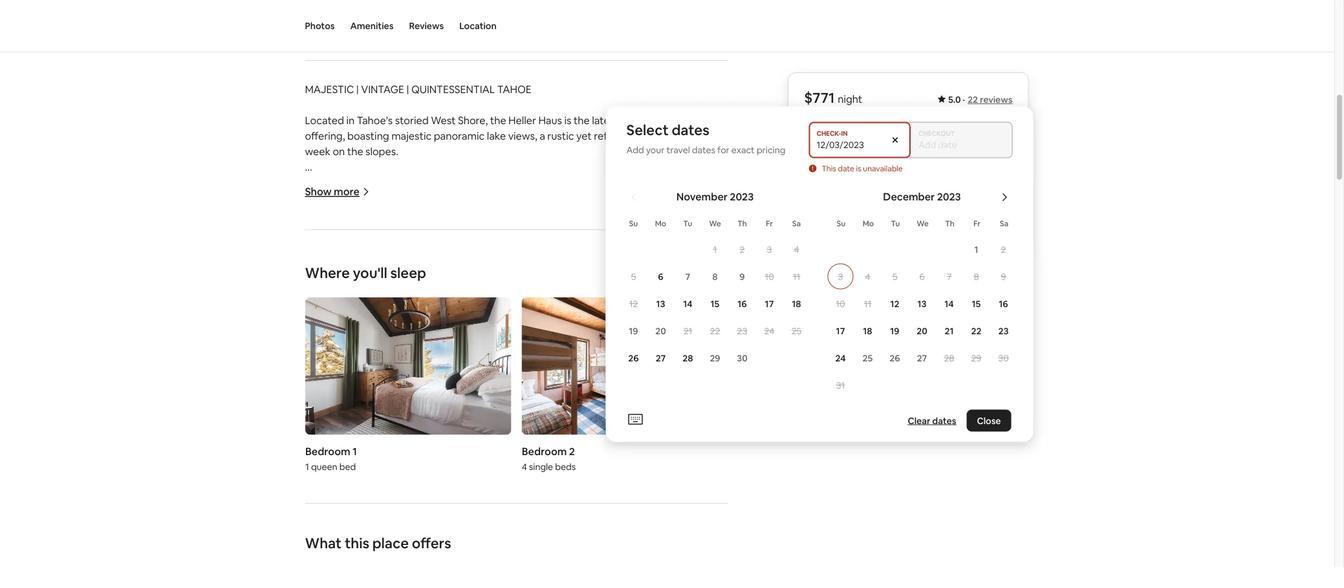 Task type: locate. For each thing, give the bounding box(es) containing it.
1 horizontal spatial 28 button
[[936, 345, 963, 371]]

of up design
[[373, 347, 383, 360]]

1 12 button from the left
[[620, 291, 647, 317]]

0 horizontal spatial add date
[[812, 139, 851, 150]]

0 horizontal spatial 1 button
[[702, 236, 729, 262]]

bed
[[339, 461, 356, 472]]

tahoe up blue
[[421, 440, 451, 453]]

2 28 button from the left
[[936, 345, 963, 371]]

0 horizontal spatial this
[[345, 534, 369, 553]]

th down november 2023
[[738, 218, 747, 228]]

0 horizontal spatial 29 button
[[702, 345, 729, 371]]

latest
[[592, 114, 619, 127]]

king,
[[380, 207, 403, 220]]

0 horizontal spatial 9
[[740, 271, 745, 282]]

on down modern
[[630, 362, 642, 375]]

alpine
[[427, 347, 455, 360]]

of up sapphire
[[386, 440, 396, 453]]

12 left their
[[891, 298, 900, 310]]

0 horizontal spatial 23 button
[[729, 318, 756, 344]]

thoughtfully
[[305, 331, 366, 344]]

5 inside - panoramic lake view ~ 3000 sq ft luxury lodge - 5 bedrooms, 1 king, 3 queens, 4 twins bunks, (sleeps up to 12) - 4 bathrooms
[[311, 207, 317, 220]]

0 horizontal spatial service
[[820, 283, 855, 297]]

0 horizontal spatial 26
[[629, 352, 639, 364]]

benjamin right fee
[[929, 283, 972, 297]]

haus inside thoughtfully renovated and restored in 2023, the heller haus returns to tahoe with the rich character of a classic alpine lodge, while delivering refined modern appointments and stunning design allowing you to unwind after an exhilarating day on the slopes, or a an epic day out on the lake.
[[569, 331, 593, 344]]

29 button right listing
[[963, 345, 990, 371]]

dates for clear
[[933, 415, 957, 427]]

that down the appear
[[490, 471, 510, 484]]

0 horizontal spatial heller
[[326, 471, 353, 484]]

1 9 from the left
[[740, 271, 745, 282]]

0 vertical spatial 25
[[792, 325, 802, 337]]

1 horizontal spatial 11 button
[[854, 291, 882, 317]]

1 horizontal spatial su
[[837, 218, 846, 228]]

1 horizontal spatial th
[[945, 218, 955, 228]]

1 20 button from the left
[[647, 318, 675, 344]]

0 horizontal spatial unload
[[523, 564, 556, 567]]

0 horizontal spatial 30 button
[[729, 345, 756, 371]]

all
[[360, 409, 371, 422], [373, 440, 383, 453]]

for up soaring
[[344, 409, 358, 422]]

heller up delivering
[[539, 331, 567, 344]]

1 horizontal spatial 26 button
[[882, 345, 909, 371]]

0 horizontal spatial panoramic
[[434, 129, 485, 142]]

refined inside located in tahoe's storied west shore, the heller haus is the latest stayluxe rubicon offering, boasting majestic panoramic lake views, a rustic yet refined setting to enjoy a week on the slopes.
[[594, 129, 628, 142]]

0 vertical spatial 17
[[765, 298, 774, 310]]

and left their
[[907, 283, 926, 297]]

12 for 1st 12 button from the right
[[891, 298, 900, 310]]

30 right listing
[[999, 352, 1009, 364]]

you inside thoughtfully renovated and restored in 2023, the heller haus returns to tahoe with the rich character of a classic alpine lodge, while delivering refined modern appointments and stunning design allowing you to unwind after an exhilarating day on the slopes, or a an epic day out on the lake.
[[444, 362, 462, 375]]

lake
[[487, 129, 506, 142], [364, 176, 383, 189]]

0 horizontal spatial 21 button
[[675, 318, 702, 344]]

0 horizontal spatial 27
[[656, 352, 666, 364]]

and right rose,
[[348, 455, 366, 469]]

2 su from the left
[[837, 218, 846, 228]]

1 horizontal spatial 13 button
[[909, 291, 936, 317]]

2 horizontal spatial heller
[[539, 331, 567, 344]]

2 inside bedroom 2 4 single beds
[[569, 445, 575, 458]]

1 horizontal spatial 12
[[891, 298, 900, 310]]

14 right fee
[[945, 298, 954, 310]]

heller for while
[[539, 331, 567, 344]]

of inside a home for all seasons, and retaining its gorgeous redwood post and beam architecture and soaring granite fireplace, this cozy but spacious mountain lodge is the perfect basecamp for all of your tahoe adventures. enjoy panoramic views from rubicon peak to mt rose, and sapphire blue waters that appear to be so close you could almost reach it. the heller haus is perched atop a vista that allows for a truly four season tahoe experience.
[[386, 440, 396, 453]]

20 button up appointments
[[647, 318, 675, 344]]

heller down rose,
[[326, 471, 353, 484]]

2 19 from the left
[[891, 325, 900, 337]]

1 vertical spatial of
[[386, 440, 396, 453]]

26 down returns
[[629, 352, 639, 364]]

1 horizontal spatial day
[[610, 362, 627, 375]]

0 vertical spatial refined
[[594, 129, 628, 142]]

this date is unavailable
[[822, 163, 903, 173]]

dates up travel
[[672, 121, 710, 139]]

30
[[737, 352, 748, 364], [999, 352, 1009, 364]]

20 button
[[647, 318, 675, 344], [909, 318, 936, 344]]

bedroom inside bedroom 1 1 queen bed
[[305, 445, 350, 458]]

1 horizontal spatial 17
[[836, 325, 845, 337]]

this up mudroom. on the left bottom
[[345, 534, 369, 553]]

0 horizontal spatial that
[[469, 455, 489, 469]]

report
[[882, 354, 911, 366]]

19 up modern
[[629, 325, 638, 337]]

2023 up availability
[[937, 190, 961, 203]]

perched
[[391, 471, 431, 484]]

double the fun, double the beds, and double the memories made in this cozy kids' room! image
[[522, 297, 728, 435], [522, 297, 728, 435]]

heller for rustic
[[509, 114, 536, 127]]

4 - from the top
[[305, 253, 309, 267]]

1 16 from the left
[[738, 298, 747, 310]]

3 - from the top
[[305, 222, 309, 236]]

7 button
[[675, 264, 702, 290], [936, 264, 963, 290]]

2 12 from the left
[[891, 298, 900, 310]]

2 19 button from the left
[[882, 318, 909, 344]]

1 7 from the left
[[686, 271, 691, 282]]

1 horizontal spatial 1 button
[[963, 236, 990, 262]]

but
[[489, 424, 506, 438]]

a inside "traci and benjamin is a superhost superhosts are experienced, highly rated hosts."
[[451, 11, 457, 24]]

5 - from the top
[[305, 269, 309, 282]]

views,
[[508, 129, 537, 142]]

0 horizontal spatial |
[[356, 83, 359, 96]]

0 horizontal spatial 14
[[683, 298, 693, 310]]

date down the 5.0
[[936, 139, 955, 150]]

1 horizontal spatial 29 button
[[963, 345, 990, 371]]

10 button left fee.
[[827, 291, 854, 317]]

26 button down returns
[[620, 345, 647, 371]]

0 horizontal spatial with
[[348, 548, 368, 562]]

traci inside traci and benjamin covers the service fee for their guests.
[[881, 283, 904, 297]]

bedroom for bedroom 2
[[522, 445, 567, 458]]

1 horizontal spatial this
[[445, 424, 462, 438]]

and inside "traci and benjamin is a superhost superhosts are experienced, highly rated hosts."
[[372, 11, 393, 24]]

0 vertical spatial traci
[[346, 11, 370, 24]]

dates down enjoy
[[692, 144, 716, 156]]

add
[[812, 139, 830, 150], [917, 139, 934, 150], [627, 144, 644, 156]]

2 21 from the left
[[945, 325, 954, 337]]

to inside located in tahoe's storied west shore, the heller haus is the latest stayluxe rubicon offering, boasting majestic panoramic lake views, a rustic yet refined setting to enjoy a week on the slopes.
[[667, 129, 677, 142]]

heller inside located in tahoe's storied west shore, the heller haus is the latest stayluxe rubicon offering, boasting majestic panoramic lake views, a rustic yet refined setting to enjoy a week on the slopes.
[[509, 114, 536, 127]]

11 for 11 button to the top
[[793, 271, 801, 282]]

0 vertical spatial tahoe
[[644, 331, 673, 344]]

1 horizontal spatial 4 button
[[854, 264, 882, 290]]

refined inside thoughtfully renovated and restored in 2023, the heller haus returns to tahoe with the rich character of a classic alpine lodge, while delivering refined modern appointments and stunning design allowing you to unwind after an exhilarating day on the slopes, or a an epic day out on the lake.
[[565, 347, 599, 360]]

(sleeps
[[524, 207, 558, 220]]

with up mudroom. on the left bottom
[[348, 548, 368, 562]]

2023 for november 2023
[[730, 190, 754, 203]]

28 left "or"
[[683, 352, 693, 364]]

0 horizontal spatial an
[[305, 378, 317, 391]]

14
[[683, 298, 693, 310], [945, 298, 954, 310]]

2 28 from the left
[[944, 352, 955, 364]]

hosts.
[[518, 27, 544, 39]]

17 down guests.
[[836, 325, 845, 337]]

1 26 from the left
[[629, 352, 639, 364]]

0 horizontal spatial mo
[[655, 218, 667, 228]]

3 inside - panoramic lake view ~ 3000 sq ft luxury lodge - 5 bedrooms, 1 king, 3 queens, 4 twins bunks, (sleeps up to 12) - 4 bathrooms
[[406, 207, 411, 220]]

tu
[[684, 218, 693, 228], [891, 218, 900, 228]]

1 horizontal spatial sa
[[1000, 218, 1009, 228]]

su
[[629, 218, 638, 228], [837, 218, 846, 228]]

in up boasting
[[346, 114, 355, 127]]

1 vertical spatial 10
[[836, 298, 845, 310]]

bedroom inside bedroom 2 4 single beds
[[522, 445, 567, 458]]

wood
[[403, 253, 430, 267]]

14 up appointments
[[683, 298, 693, 310]]

availability
[[900, 214, 951, 227]]

the inside a home for all seasons, and retaining its gorgeous redwood post and beam architecture and soaring granite fireplace, this cozy but spacious mountain lodge is the perfect basecamp for all of your tahoe adventures. enjoy panoramic views from rubicon peak to mt rose, and sapphire blue waters that appear to be so close you could almost reach it. the heller haus is perched atop a vista that allows for a truly four season tahoe experience.
[[638, 424, 654, 438]]

0 horizontal spatial 25
[[792, 325, 802, 337]]

11
[[793, 271, 801, 282], [864, 298, 872, 310]]

architecture
[[661, 409, 719, 422]]

photos button
[[305, 0, 335, 52]]

service inside traci and benjamin covers the service fee for their guests.
[[857, 296, 891, 310]]

and for superhosts
[[372, 11, 393, 24]]

1 vertical spatial rubicon
[[646, 440, 685, 453]]

24 button
[[756, 318, 783, 344], [827, 345, 854, 371]]

17 button down the covers
[[827, 318, 854, 344]]

2 29 button from the left
[[963, 345, 990, 371]]

panoramic inside located in tahoe's storied west shore, the heller haus is the latest stayluxe rubicon offering, boasting majestic panoramic lake views, a rustic yet refined setting to enjoy a week on the slopes.
[[434, 129, 485, 142]]

2023 right november
[[730, 190, 754, 203]]

2 22 button from the left
[[963, 318, 990, 344]]

add down setting
[[627, 144, 644, 156]]

in inside located in tahoe's storied west shore, the heller haus is the latest stayluxe rubicon offering, boasting majestic panoramic lake views, a rustic yet refined setting to enjoy a week on the slopes.
[[346, 114, 355, 127]]

0 horizontal spatial 27 button
[[647, 345, 675, 371]]

1 bedroom from the left
[[305, 445, 350, 458]]

dates inside button
[[933, 415, 957, 427]]

rubicon inside a home for all seasons, and retaining its gorgeous redwood post and beam architecture and soaring granite fireplace, this cozy but spacious mountain lodge is the perfect basecamp for all of your tahoe adventures. enjoy panoramic views from rubicon peak to mt rose, and sapphire blue waters that appear to be so close you could almost reach it. the heller haus is perched atop a vista that allows for a truly four season tahoe experience.
[[646, 440, 685, 453]]

2 add date from the left
[[917, 139, 955, 150]]

1 28 button from the left
[[675, 345, 702, 371]]

close
[[977, 415, 1001, 427]]

24 for the leftmost the 24 button
[[765, 325, 775, 337]]

0 horizontal spatial 2
[[569, 445, 575, 458]]

panoramic up so
[[539, 440, 590, 453]]

1 horizontal spatial mo
[[863, 218, 874, 228]]

a home for all seasons, and retaining its gorgeous redwood post and beam architecture and soaring granite fireplace, this cozy but spacious mountain lodge is the perfect basecamp for all of your tahoe adventures. enjoy panoramic views from rubicon peak to mt rose, and sapphire blue waters that appear to be so close you could almost reach it. the heller haus is perched atop a vista that allows for a truly four season tahoe experience.
[[305, 409, 725, 500]]

2 horizontal spatial add
[[917, 139, 934, 150]]

16 button
[[729, 291, 756, 317], [990, 291, 1017, 317]]

0 horizontal spatial 24
[[765, 325, 775, 337]]

13
[[656, 298, 665, 310], [918, 298, 927, 310]]

1 21 button from the left
[[675, 318, 702, 344]]

2 2023 from the left
[[937, 190, 961, 203]]

6 for 1st 6 button from right
[[920, 271, 925, 282]]

0 horizontal spatial traci
[[346, 11, 370, 24]]

1 6 from the left
[[658, 271, 664, 282]]

gear
[[637, 548, 658, 562]]

0 horizontal spatial 28 button
[[675, 345, 702, 371]]

the left fee.
[[838, 296, 854, 310]]

2 vertical spatial dates
[[933, 415, 957, 427]]

your up head
[[613, 548, 634, 562]]

2 8 button from the left
[[963, 264, 990, 290]]

2 horizontal spatial of
[[428, 548, 438, 562]]

lake inside - panoramic lake view ~ 3000 sq ft luxury lodge - 5 bedrooms, 1 king, 3 queens, 4 twins bunks, (sleeps up to 12) - 4 bathrooms
[[364, 176, 383, 189]]

for
[[718, 144, 730, 156], [911, 296, 925, 310], [344, 409, 358, 422], [357, 440, 371, 453], [544, 471, 557, 484]]

2 we from the left
[[917, 218, 929, 228]]

1 vertical spatial 24
[[836, 352, 846, 364]]

1 horizontal spatial 21 button
[[936, 318, 963, 344]]

haus for returns
[[569, 331, 593, 344]]

all down 'granite'
[[373, 440, 383, 453]]

25
[[792, 325, 802, 337], [863, 352, 873, 364]]

1 horizontal spatial 20 button
[[909, 318, 936, 344]]

29 right "or"
[[710, 352, 721, 364]]

2 16 button from the left
[[990, 291, 1017, 317]]

epic
[[319, 378, 339, 391]]

23 button
[[729, 318, 756, 344], [990, 318, 1017, 344]]

this down the retaining
[[445, 424, 462, 438]]

on inside located in tahoe's storied west shore, the heller haus is the latest stayluxe rubicon offering, boasting majestic panoramic lake views, a rustic yet refined setting to enjoy a week on the slopes.
[[333, 145, 345, 158]]

6 for 1st 6 button from left
[[658, 271, 664, 282]]

haus inside located in tahoe's storied west shore, the heller haus is the latest stayluxe rubicon offering, boasting majestic panoramic lake views, a rustic yet refined setting to enjoy a week on the slopes.
[[539, 114, 562, 127]]

8
[[713, 271, 718, 282], [974, 271, 979, 282]]

5 left /
[[631, 271, 636, 282]]

listing
[[931, 354, 956, 366]]

check
[[866, 214, 897, 227]]

2 7 from the left
[[947, 271, 952, 282]]

add date up this
[[812, 139, 851, 150]]

2 12 button from the left
[[882, 291, 909, 317]]

benjamin for their
[[929, 283, 972, 297]]

granite
[[363, 424, 397, 438]]

1 30 from the left
[[737, 352, 748, 364]]

2 1 button from the left
[[963, 236, 990, 262]]

~
[[305, 191, 311, 205]]

all up 'granite'
[[360, 409, 371, 422]]

this
[[822, 163, 837, 173]]

bathrooms
[[319, 222, 372, 236]]

20 for 2nd 20 button from the left
[[917, 325, 928, 337]]

Add date text field
[[817, 139, 880, 150]]

2 th from the left
[[945, 218, 955, 228]]

0 horizontal spatial 9 button
[[729, 264, 756, 290]]

traci
[[346, 11, 370, 24], [881, 283, 904, 297]]

we
[[709, 218, 721, 228], [917, 218, 929, 228]]

four
[[591, 471, 611, 484]]

2 13 button from the left
[[909, 291, 936, 317]]

a down renovated
[[386, 347, 391, 360]]

2 vertical spatial tahoe
[[649, 471, 678, 484]]

1 horizontal spatial 5 button
[[882, 264, 909, 290]]

24 for the 24 button to the right
[[836, 352, 846, 364]]

enjoy
[[511, 440, 537, 453]]

30 right "or"
[[737, 352, 748, 364]]

tahoe
[[644, 331, 673, 344], [421, 440, 451, 453], [649, 471, 678, 484]]

0 horizontal spatial of
[[373, 347, 383, 360]]

is up experienced,
[[442, 11, 449, 24]]

travel
[[667, 144, 690, 156]]

1 2023 from the left
[[730, 190, 754, 203]]

0 vertical spatial on
[[333, 145, 345, 158]]

clear
[[908, 415, 931, 427]]

1 vertical spatial lake
[[364, 176, 383, 189]]

a up experienced,
[[451, 11, 457, 24]]

1 27 from the left
[[656, 352, 666, 364]]

2 27 from the left
[[917, 352, 927, 364]]

7 up their
[[947, 271, 952, 282]]

this for report this listing
[[913, 354, 929, 366]]

the up "or"
[[699, 331, 715, 344]]

22 reviews button
[[968, 94, 1013, 105]]

stayluxe
[[621, 114, 664, 127]]

12 button up returns
[[620, 291, 647, 317]]

queens,
[[414, 207, 453, 220]]

18 button
[[783, 291, 810, 317], [854, 318, 882, 344]]

0 horizontal spatial 17
[[765, 298, 774, 310]]

2 13 from the left
[[918, 298, 927, 310]]

and right alder
[[467, 548, 485, 562]]

1 vertical spatial and
[[907, 283, 926, 297]]

calendar application
[[606, 176, 1345, 410]]

0 horizontal spatial bedroom
[[305, 445, 350, 458]]

you right as
[[673, 548, 691, 562]]

1 horizontal spatial lake
[[487, 129, 506, 142]]

5
[[311, 207, 317, 220], [631, 271, 636, 282], [893, 271, 898, 282]]

in inside thoughtfully renovated and restored in 2023, the heller haus returns to tahoe with the rich character of a classic alpine lodge, while delivering refined modern appointments and stunning design allowing you to unwind after an exhilarating day on the slopes, or a an epic day out on the lake.
[[482, 331, 490, 344]]

in
[[346, 114, 355, 127], [482, 331, 490, 344]]

28 button up architecture on the bottom
[[675, 345, 702, 371]]

27 right modern
[[656, 352, 666, 364]]

december
[[883, 190, 935, 203]]

5 button left /
[[620, 264, 647, 290]]

2 30 from the left
[[999, 352, 1009, 364]]

and up fireplace,
[[416, 409, 434, 422]]

0 vertical spatial 18
[[792, 298, 801, 310]]

ft
[[354, 191, 362, 205]]

traci for fee
[[881, 283, 904, 297]]

2 bedroom from the left
[[522, 445, 567, 458]]

you down views
[[595, 455, 612, 469]]

1 vertical spatial heller
[[539, 331, 567, 344]]

redwoods,
[[487, 548, 537, 562]]

heller inside thoughtfully renovated and restored in 2023, the heller haus returns to tahoe with the rich character of a classic alpine lodge, while delivering refined modern appointments and stunning design allowing you to unwind after an exhilarating day on the slopes, or a an epic day out on the lake.
[[539, 331, 567, 344]]

15
[[711, 298, 720, 310], [972, 298, 981, 310]]

1 vertical spatial haus
[[569, 331, 593, 344]]

no service fee.
[[804, 283, 876, 297]]

0 horizontal spatial 26 button
[[620, 345, 647, 371]]

to up travel
[[667, 129, 677, 142]]

reviews
[[409, 20, 444, 32]]

and
[[372, 11, 393, 24], [907, 283, 926, 297]]

cozy
[[465, 424, 487, 438]]

2 9 from the left
[[1001, 271, 1006, 282]]

| left vintage at top left
[[356, 83, 359, 96]]

1 12 from the left
[[629, 298, 638, 310]]

while
[[489, 347, 514, 360]]

rubicon up enjoy
[[666, 114, 705, 127]]

20 for 2nd 20 button from right
[[656, 325, 666, 337]]

0 horizontal spatial 11 button
[[783, 264, 810, 290]]

lake inside located in tahoe's storied west shore, the heller haus is the latest stayluxe rubicon offering, boasting majestic panoramic lake views, a rustic yet refined setting to enjoy a week on the slopes.
[[487, 129, 506, 142]]

28 button right report
[[936, 345, 963, 371]]

soaring
[[325, 424, 360, 438]]

2 6 from the left
[[920, 271, 925, 282]]

2 16 from the left
[[999, 298, 1009, 310]]

24 button up 31 'button'
[[827, 345, 854, 371]]

superhost
[[459, 11, 510, 24]]

and down the you'll at the left top of page
[[366, 285, 384, 298]]

is inside located in tahoe's storied west shore, the heller haus is the latest stayluxe rubicon offering, boasting majestic panoramic lake views, a rustic yet refined setting to enjoy a week on the slopes.
[[564, 114, 572, 127]]

1 15 from the left
[[711, 298, 720, 310]]

1 vertical spatial refined
[[565, 347, 599, 360]]

bedroom up queen
[[305, 445, 350, 458]]

traci and benjamin covers the service fee for their guests.
[[804, 283, 972, 323]]

19
[[629, 325, 638, 337], [891, 325, 900, 337]]

2 20 from the left
[[917, 325, 928, 337]]

5 button
[[620, 264, 647, 290], [882, 264, 909, 290]]

5 button up fee
[[882, 264, 909, 290]]

your down setting
[[646, 144, 665, 156]]

haus inside a home for all seasons, and retaining its gorgeous redwood post and beam architecture and soaring granite fireplace, this cozy but spacious mountain lodge is the perfect basecamp for all of your tahoe adventures. enjoy panoramic views from rubicon peak to mt rose, and sapphire blue waters that appear to be so close you could almost reach it. the heller haus is perched atop a vista that allows for a truly four season tahoe experience.
[[356, 471, 379, 484]]

an down delivering
[[539, 362, 550, 375]]

unload down redwoods,
[[523, 564, 556, 567]]

and up superhosts
[[372, 11, 393, 24]]

we down december 2023
[[917, 218, 929, 228]]

5 down ~
[[311, 207, 317, 220]]

1 horizontal spatial 6
[[920, 271, 925, 282]]

to right up
[[575, 207, 585, 220]]

22 for second 22 button
[[972, 325, 982, 337]]

27 button down their
[[909, 345, 936, 371]]

1 horizontal spatial 27
[[917, 352, 927, 364]]

27 for 1st 27 button from the right
[[917, 352, 927, 364]]

0 horizontal spatial 11
[[793, 271, 801, 282]]

0 horizontal spatial 6 button
[[647, 264, 675, 290]]

1 horizontal spatial 7
[[947, 271, 952, 282]]

1 horizontal spatial 19
[[891, 325, 900, 337]]

and inside traci and benjamin covers the service fee for their guests.
[[907, 283, 926, 297]]

1 vertical spatial 25 button
[[854, 345, 882, 371]]

16 for second the 16 button from the left
[[999, 298, 1009, 310]]

bedroom 2 4 single beds
[[522, 445, 576, 472]]

and for fee
[[907, 283, 926, 297]]

su left check
[[837, 218, 846, 228]]

0 horizontal spatial 6
[[658, 271, 664, 282]]

26 button left listing
[[882, 345, 909, 371]]

benjamin inside "traci and benjamin is a superhost superhosts are experienced, highly rated hosts."
[[395, 11, 440, 24]]

traci inside "traci and benjamin is a superhost superhosts are experienced, highly rated hosts."
[[346, 11, 370, 24]]

27 for 1st 27 button from the left
[[656, 352, 666, 364]]

2 9 button from the left
[[990, 264, 1017, 290]]

|
[[356, 83, 359, 96], [407, 83, 409, 96]]

heller up views,
[[509, 114, 536, 127]]

1 horizontal spatial 29
[[972, 352, 982, 364]]

1 horizontal spatial 14 button
[[936, 291, 963, 317]]

27 left listing
[[917, 352, 927, 364]]

benjamin inside traci and benjamin covers the service fee for their guests.
[[929, 283, 972, 297]]

12 up returns
[[629, 298, 638, 310]]

refined for yet
[[594, 129, 628, 142]]

-
[[305, 176, 309, 189], [305, 207, 309, 220], [305, 222, 309, 236], [305, 253, 309, 267], [305, 269, 309, 282], [305, 285, 309, 298]]

11 button up the covers
[[783, 264, 810, 290]]

$771 night
[[804, 89, 863, 107]]

1 15 button from the left
[[702, 291, 729, 317]]

indulge in the serene beauty of lake tahoe from the comfort of our modern rustic bedroom, thoughtfully designed to provide a refined mountain escape and elevate your stay. image
[[305, 297, 511, 435], [305, 297, 511, 435]]

reviews
[[980, 94, 1013, 105]]

0 horizontal spatial haus
[[356, 471, 379, 484]]

the inside traci and benjamin covers the service fee for their guests.
[[838, 296, 854, 310]]

1 20 from the left
[[656, 325, 666, 337]]

appear
[[491, 455, 525, 469]]

service
[[820, 283, 855, 297], [857, 296, 891, 310]]

0 vertical spatial 24 button
[[756, 318, 783, 344]]

19 button up modern
[[620, 318, 647, 344]]

lodge
[[398, 191, 429, 205]]

0 horizontal spatial sa
[[792, 218, 801, 228]]

Add date text field
[[919, 139, 1005, 150]]

2 14 from the left
[[945, 298, 954, 310]]

are
[[396, 27, 409, 39]]

13 button right fee
[[909, 291, 936, 317]]

so
[[554, 455, 565, 469]]

0 horizontal spatial 17 button
[[756, 291, 783, 317]]

1 horizontal spatial 8 button
[[963, 264, 990, 290]]

0 vertical spatial and
[[372, 11, 393, 24]]

1 13 button from the left
[[647, 291, 675, 317]]

1 horizontal spatial 26
[[890, 352, 900, 364]]

0 vertical spatial heller
[[509, 114, 536, 127]]

25 for right 25 button
[[863, 352, 873, 364]]

1 13 from the left
[[656, 298, 665, 310]]

seasons,
[[373, 409, 413, 422]]

is up rustic
[[564, 114, 572, 127]]

10 button left no
[[756, 264, 783, 290]]

service right no
[[820, 283, 855, 297]]

1 27 button from the left
[[647, 345, 675, 371]]

1
[[373, 207, 377, 220], [713, 244, 717, 255], [975, 244, 979, 255], [352, 445, 357, 458], [305, 461, 309, 472]]

14 button right fee
[[936, 291, 963, 317]]

30 for 2nd 30 "button" from left
[[999, 352, 1009, 364]]

2 horizontal spatial 2
[[1001, 244, 1006, 255]]



Task type: vqa. For each thing, say whether or not it's contained in the screenshot.


Task type: describe. For each thing, give the bounding box(es) containing it.
1 23 from the left
[[737, 325, 748, 337]]

13 for first 13 button from the left
[[656, 298, 665, 310]]

2 horizontal spatial 5
[[893, 271, 898, 282]]

be
[[540, 455, 552, 469]]

the left slopes,
[[644, 362, 660, 375]]

1 30 button from the left
[[729, 345, 756, 371]]

1 vertical spatial 4 button
[[854, 264, 882, 290]]

show
[[305, 185, 332, 198]]

1 23 button from the left
[[729, 318, 756, 344]]

perfect
[[656, 424, 692, 438]]

the up delivering
[[521, 331, 537, 344]]

a left rustic
[[540, 129, 545, 142]]

2 21 button from the left
[[936, 318, 963, 344]]

1 26 button from the left
[[620, 345, 647, 371]]

1 vertical spatial that
[[490, 471, 510, 484]]

ski
[[311, 285, 325, 298]]

mountain
[[552, 424, 597, 438]]

2023,
[[493, 331, 519, 344]]

to down lodge,
[[464, 362, 474, 375]]

to inside - panoramic lake view ~ 3000 sq ft luxury lodge - 5 bedrooms, 1 king, 3 queens, 4 twins bunks, (sleeps up to 12) - 4 bathrooms
[[575, 207, 585, 220]]

hearth
[[349, 253, 381, 267]]

2 5 button from the left
[[882, 264, 909, 290]]

located in tahoe's storied west shore, the heller haus is the latest stayluxe rubicon offering, boasting majestic panoramic lake views, a rustic yet refined setting to enjoy a week on the slopes.
[[305, 114, 715, 158]]

1 horizontal spatial 17 button
[[827, 318, 854, 344]]

1 horizontal spatial 10 button
[[827, 291, 854, 317]]

select dates add your travel dates for exact pricing
[[627, 121, 786, 156]]

haus for is
[[539, 114, 562, 127]]

check availability button
[[804, 205, 1013, 236]]

0 vertical spatial 17 button
[[756, 291, 783, 317]]

truly
[[567, 471, 589, 484]]

the
[[305, 471, 323, 484]]

location
[[460, 20, 497, 32]]

1 8 button from the left
[[702, 264, 729, 290]]

1 9 button from the left
[[729, 264, 756, 290]]

1 tu from the left
[[684, 218, 693, 228]]

is up from at left bottom
[[629, 424, 636, 438]]

view
[[385, 176, 407, 189]]

13 for 2nd 13 button from left
[[918, 298, 927, 310]]

2 2 button from the left
[[990, 236, 1017, 262]]

warmth
[[389, 548, 426, 562]]

sleep
[[390, 264, 426, 283]]

no
[[804, 283, 818, 297]]

12 for 1st 12 button
[[629, 298, 638, 310]]

a down so
[[560, 471, 565, 484]]

superhosts
[[346, 27, 394, 39]]

the up shake on the left of the page
[[370, 548, 387, 562]]

alder
[[440, 548, 464, 562]]

1 horizontal spatial 24 button
[[827, 345, 854, 371]]

the up yet
[[574, 114, 590, 127]]

as
[[661, 548, 671, 562]]

with inside greeted with the warmth of alder and redwoods, you can unload your gear as you enter the mudroom. shake the snow off your boots, unload your gear, and head inside the ol
[[348, 548, 368, 562]]

bedrooms,
[[319, 207, 371, 220]]

2 - from the top
[[305, 207, 309, 220]]

and down rich
[[305, 362, 323, 375]]

is down sapphire
[[381, 471, 389, 484]]

2 15 button from the left
[[963, 291, 990, 317]]

2 23 from the left
[[999, 325, 1009, 337]]

5.0 · 22 reviews
[[949, 94, 1013, 105]]

16 for 2nd the 16 button from right
[[738, 298, 747, 310]]

show more
[[305, 185, 360, 198]]

10 for 10 button to the right
[[836, 298, 845, 310]]

1 5 button from the left
[[620, 264, 647, 290]]

1 inside - panoramic lake view ~ 3000 sq ft luxury lodge - 5 bedrooms, 1 king, 3 queens, 4 twins bunks, (sleeps up to 12) - 4 bathrooms
[[373, 207, 377, 220]]

10 for left 10 button
[[765, 271, 774, 282]]

clear dates
[[908, 415, 957, 427]]

3000
[[313, 191, 338, 205]]

30 for 2nd 30 "button" from the right
[[737, 352, 748, 364]]

what
[[305, 534, 342, 553]]

mudroom.
[[323, 564, 373, 567]]

0 horizontal spatial 18
[[792, 298, 801, 310]]

and up 'mesh'
[[383, 253, 401, 267]]

the right shore, at the left
[[490, 114, 506, 127]]

to up modern
[[632, 331, 642, 344]]

to left be
[[527, 455, 537, 469]]

you left can
[[540, 548, 557, 562]]

1 horizontal spatial add
[[812, 139, 830, 150]]

is left 'unavailable'
[[856, 163, 862, 173]]

modern
[[602, 347, 639, 360]]

1 horizontal spatial 25 button
[[854, 345, 882, 371]]

1 sa from the left
[[792, 218, 801, 228]]

slopes.
[[366, 145, 399, 158]]

2 15 from the left
[[972, 298, 981, 310]]

add inside select dates add your travel dates for exact pricing
[[627, 144, 644, 156]]

2 sa from the left
[[1000, 218, 1009, 228]]

11 for bottom 11 button
[[864, 298, 872, 310]]

boasting
[[347, 129, 389, 142]]

delivering
[[516, 347, 563, 360]]

1 mo from the left
[[655, 218, 667, 228]]

clear dates button
[[903, 410, 962, 432]]

off
[[452, 564, 465, 567]]

starlink
[[333, 269, 372, 282]]

2 8 from the left
[[974, 271, 979, 282]]

1 19 button from the left
[[620, 318, 647, 344]]

bunks,
[[491, 207, 522, 220]]

report this listing
[[882, 354, 956, 366]]

beam
[[631, 409, 658, 422]]

1 29 button from the left
[[702, 345, 729, 371]]

/
[[657, 266, 661, 277]]

a right enjoy
[[707, 129, 713, 142]]

and up lodge
[[611, 409, 629, 422]]

1 vertical spatial an
[[305, 378, 317, 391]]

1 19 from the left
[[629, 325, 638, 337]]

greeted
[[305, 548, 345, 562]]

your right off
[[467, 564, 489, 567]]

to up it.
[[713, 440, 723, 453]]

2 29 from the left
[[972, 352, 982, 364]]

experience.
[[305, 486, 361, 500]]

with inside thoughtfully renovated and restored in 2023, the heller haus returns to tahoe with the rich character of a classic alpine lodge, while delivering refined modern appointments and stunning design allowing you to unwind after an exhilarating day on the slopes, or a an epic day out on the lake.
[[676, 331, 696, 344]]

1 add date from the left
[[812, 139, 851, 150]]

1 vertical spatial 17
[[836, 325, 845, 337]]

0 horizontal spatial 4 button
[[783, 236, 810, 262]]

2 mo from the left
[[863, 218, 874, 228]]

0 vertical spatial that
[[469, 455, 489, 469]]

1 14 button from the left
[[675, 291, 702, 317]]

1 22 button from the left
[[702, 318, 729, 344]]

1 we from the left
[[709, 218, 721, 228]]

1 th from the left
[[738, 218, 747, 228]]

you'll
[[353, 264, 387, 283]]

2 23 button from the left
[[990, 318, 1017, 344]]

from
[[621, 440, 644, 453]]

1 16 button from the left
[[729, 291, 756, 317]]

could
[[614, 455, 641, 469]]

of inside greeted with the warmth of alder and redwoods, you can unload your gear as you enter the mudroom. shake the snow off your boots, unload your gear, and head inside the ol
[[428, 548, 438, 562]]

1 horizontal spatial 2
[[740, 244, 745, 255]]

exact
[[732, 144, 755, 156]]

this inside a home for all seasons, and retaining its gorgeous redwood post and beam architecture and soaring granite fireplace, this cozy but spacious mountain lodge is the perfect basecamp for all of your tahoe adventures. enjoy panoramic views from rubicon peak to mt rose, and sapphire blue waters that appear to be so close you could almost reach it. the heller haus is perched atop a vista that allows for a truly four season tahoe experience.
[[445, 424, 462, 438]]

2 7 button from the left
[[936, 264, 963, 290]]

2 26 from the left
[[890, 352, 900, 364]]

0 vertical spatial 11 button
[[783, 264, 810, 290]]

setting
[[631, 129, 664, 142]]

panoramic inside a home for all seasons, and retaining its gorgeous redwood post and beam architecture and soaring granite fireplace, this cozy but spacious mountain lodge is the perfect basecamp for all of your tahoe adventures. enjoy panoramic views from rubicon peak to mt rose, and sapphire blue waters that appear to be so close you could almost reach it. the heller haus is perched atop a vista that allows for a truly four season tahoe experience.
[[539, 440, 590, 453]]

fee
[[893, 296, 908, 310]]

1 horizontal spatial 18
[[863, 325, 873, 337]]

error image
[[809, 165, 817, 172]]

rubicon inside located in tahoe's storied west shore, the heller haus is the latest stayluxe rubicon offering, boasting majestic panoramic lake views, a rustic yet refined setting to enjoy a week on the slopes.
[[666, 114, 705, 127]]

redwood
[[541, 409, 585, 422]]

$771
[[804, 89, 835, 107]]

2 fr from the left
[[974, 218, 981, 228]]

where you'll sleep region
[[300, 261, 733, 478]]

1 vertical spatial tahoe
[[421, 440, 451, 453]]

the down warmth
[[406, 564, 422, 567]]

of inside thoughtfully renovated and restored in 2023, the heller haus returns to tahoe with the rich character of a classic alpine lodge, while delivering refined modern appointments and stunning design allowing you to unwind after an exhilarating day on the slopes, or a an epic day out on the lake.
[[373, 347, 383, 360]]

offers
[[412, 534, 451, 553]]

0 horizontal spatial day
[[341, 378, 359, 391]]

6 - from the top
[[305, 285, 309, 298]]

the down enter
[[683, 564, 699, 567]]

adventures.
[[453, 440, 509, 453]]

1 2 button from the left
[[729, 236, 756, 262]]

2023 for december 2023
[[937, 190, 961, 203]]

1 8 from the left
[[713, 271, 718, 282]]

date right this
[[838, 163, 855, 173]]

2 26 button from the left
[[882, 345, 909, 371]]

allows
[[512, 471, 541, 484]]

november
[[677, 190, 728, 203]]

date up this
[[832, 139, 851, 150]]

1 - from the top
[[305, 176, 309, 189]]

reach
[[678, 455, 704, 469]]

your down can
[[558, 564, 579, 567]]

report this listing button
[[861, 354, 956, 366]]

classic
[[394, 347, 425, 360]]

1 21 from the left
[[684, 325, 693, 337]]

shore,
[[458, 114, 488, 127]]

fireplace
[[472, 253, 513, 267]]

2 | from the left
[[407, 83, 409, 96]]

heller inside a home for all seasons, and retaining its gorgeous redwood post and beam architecture and soaring granite fireplace, this cozy but spacious mountain lodge is the perfect basecamp for all of your tahoe adventures. enjoy panoramic views from rubicon peak to mt rose, and sapphire blue waters that appear to be so close you could almost reach it. the heller haus is perched atop a vista that allows for a truly four season tahoe experience.
[[326, 471, 353, 484]]

1 29 from the left
[[710, 352, 721, 364]]

design
[[369, 362, 401, 375]]

bedroom for bedroom 1
[[305, 445, 350, 458]]

granite
[[311, 253, 347, 267]]

for inside select dates add your travel dates for exact pricing
[[718, 144, 730, 156]]

3 inside where you'll sleep region
[[663, 266, 668, 277]]

1 1 button from the left
[[702, 236, 729, 262]]

reviews button
[[409, 0, 444, 52]]

refined for delivering
[[565, 347, 599, 360]]

1 horizontal spatial unload
[[579, 548, 611, 562]]

vista
[[465, 471, 488, 484]]

2 20 button from the left
[[909, 318, 936, 344]]

more
[[334, 185, 360, 198]]

dates for select
[[672, 121, 710, 139]]

0 vertical spatial 25 button
[[783, 318, 810, 344]]

1 vertical spatial dates
[[692, 144, 716, 156]]

and right gear,
[[607, 564, 625, 567]]

31 button
[[827, 372, 854, 398]]

location button
[[460, 0, 497, 52]]

1 fr from the left
[[766, 218, 773, 228]]

for down be
[[544, 471, 557, 484]]

for down 'granite'
[[357, 440, 371, 453]]

the left lake.
[[394, 378, 410, 391]]

0 vertical spatial 18 button
[[783, 291, 810, 317]]

1 vertical spatial 11 button
[[854, 291, 882, 317]]

fireplace,
[[399, 424, 443, 438]]

1 14 from the left
[[683, 298, 693, 310]]

shake
[[375, 564, 404, 567]]

2 30 button from the left
[[990, 345, 1017, 371]]

their
[[927, 296, 949, 310]]

0 horizontal spatial 10 button
[[756, 264, 783, 290]]

2 14 button from the left
[[936, 291, 963, 317]]

1 horizontal spatial an
[[539, 362, 550, 375]]

can
[[559, 548, 576, 562]]

post
[[587, 409, 609, 422]]

panoramic
[[311, 176, 361, 189]]

1 su from the left
[[629, 218, 638, 228]]

waters
[[434, 455, 466, 469]]

1 vertical spatial on
[[630, 362, 642, 375]]

0 vertical spatial all
[[360, 409, 371, 422]]

1 horizontal spatial all
[[373, 440, 383, 453]]

a right "or"
[[710, 362, 716, 375]]

queen
[[311, 461, 337, 472]]

4 inside bedroom 2 4 single beds
[[522, 461, 527, 472]]

0 horizontal spatial 24 button
[[756, 318, 783, 344]]

amenities
[[350, 20, 394, 32]]

2 27 button from the left
[[909, 345, 936, 371]]

22 for 2nd 22 button from right
[[710, 325, 720, 337]]

you inside a home for all seasons, and retaining its gorgeous redwood post and beam architecture and soaring granite fireplace, this cozy but spacious mountain lodge is the perfect basecamp for all of your tahoe adventures. enjoy panoramic views from rubicon peak to mt rose, and sapphire blue waters that appear to be so close you could almost reach it. the heller haus is perched atop a vista that allows for a truly four season tahoe experience.
[[595, 455, 612, 469]]

for inside traci and benjamin covers the service fee for their guests.
[[911, 296, 925, 310]]

0 vertical spatial day
[[610, 362, 627, 375]]

1 6 button from the left
[[647, 264, 675, 290]]

a
[[305, 409, 312, 422]]

1 horizontal spatial 3 button
[[827, 264, 854, 290]]

2 6 button from the left
[[909, 264, 936, 290]]

yet
[[576, 129, 592, 142]]

1 vertical spatial 18 button
[[854, 318, 882, 344]]

a left vista
[[458, 471, 463, 484]]

benjamin for experienced,
[[395, 11, 440, 24]]

2 vertical spatial on
[[380, 378, 392, 391]]

the down greeted
[[305, 564, 321, 567]]

1 horizontal spatial 5
[[631, 271, 636, 282]]

1 7 button from the left
[[675, 264, 702, 290]]

tahoe's
[[357, 114, 393, 127]]

this for what this place offers
[[345, 534, 369, 553]]

the down boasting
[[347, 145, 363, 158]]

0 vertical spatial 3 button
[[756, 236, 783, 262]]

check availability
[[866, 214, 951, 227]]

1 28 from the left
[[683, 352, 693, 364]]

your inside select dates add your travel dates for exact pricing
[[646, 144, 665, 156]]

single
[[529, 461, 553, 472]]

is inside "traci and benjamin is a superhost superhosts are experienced, highly rated hosts."
[[442, 11, 449, 24]]

tahoe inside thoughtfully renovated and restored in 2023, the heller haus returns to tahoe with the rich character of a classic alpine lodge, while delivering refined modern appointments and stunning design allowing you to unwind after an exhilarating day on the slopes, or a an epic day out on the lake.
[[644, 331, 673, 344]]

and up alpine
[[419, 331, 437, 344]]

highly
[[467, 27, 492, 39]]

25 for top 25 button
[[792, 325, 802, 337]]

1 | from the left
[[356, 83, 359, 96]]

traci for superhosts
[[346, 11, 370, 24]]

your inside a home for all seasons, and retaining its gorgeous redwood post and beam architecture and soaring granite fireplace, this cozy but spacious mountain lodge is the perfect basecamp for all of your tahoe adventures. enjoy panoramic views from rubicon peak to mt rose, and sapphire blue waters that appear to be so close you could almost reach it. the heller haus is perched atop a vista that allows for a truly four season tahoe experience.
[[398, 440, 419, 453]]

2 tu from the left
[[891, 218, 900, 228]]

guests.
[[804, 309, 839, 323]]

5.0
[[949, 94, 961, 105]]

and down "a" on the left bottom of page
[[305, 424, 323, 438]]

what this place offers
[[305, 534, 451, 553]]

select
[[627, 121, 669, 139]]

or
[[698, 362, 708, 375]]



